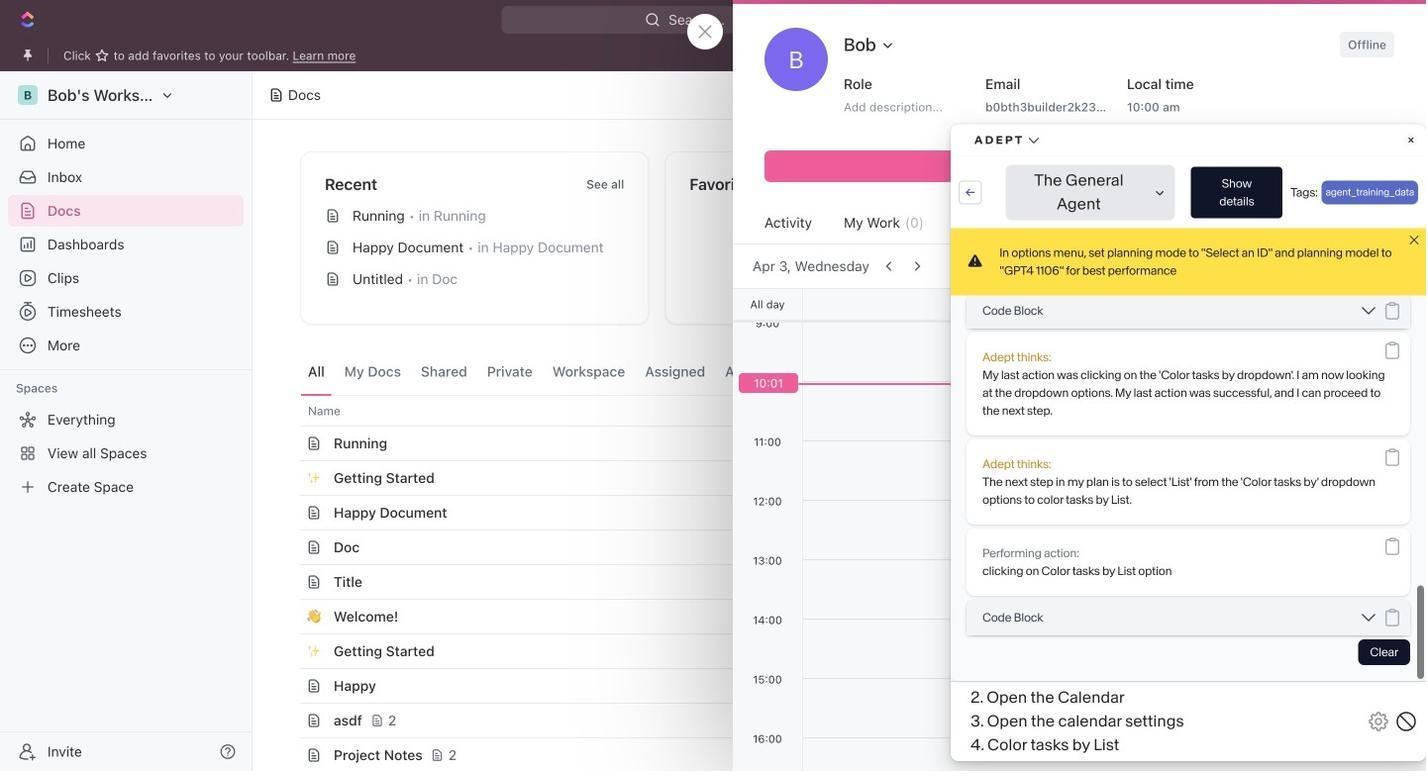 Task type: vqa. For each thing, say whether or not it's contained in the screenshot.
the leftmost sea,
no



Task type: locate. For each thing, give the bounding box(es) containing it.
9 row from the top
[[278, 669, 1379, 704]]

cell
[[278, 427, 300, 461], [278, 462, 300, 495], [278, 496, 300, 530], [1027, 496, 1186, 530], [1186, 496, 1344, 530], [278, 531, 300, 565], [278, 566, 300, 599], [1186, 566, 1344, 599], [1344, 566, 1379, 599], [278, 600, 300, 634], [278, 635, 300, 669], [1027, 635, 1186, 669], [1186, 635, 1344, 669], [278, 670, 300, 703], [278, 704, 300, 738], [1186, 704, 1344, 738], [278, 739, 300, 772]]

5 row from the top
[[278, 530, 1379, 566]]

6 row from the top
[[278, 565, 1379, 600]]

tab list
[[300, 349, 791, 395]]

tree
[[8, 404, 244, 503]]

4 row from the top
[[278, 495, 1379, 531]]

row
[[278, 395, 1379, 427], [278, 426, 1379, 462], [278, 461, 1379, 496], [278, 495, 1379, 531], [278, 530, 1379, 566], [278, 565, 1379, 600], [278, 599, 1379, 635], [278, 634, 1379, 670], [278, 669, 1379, 704], [278, 703, 1379, 739], [278, 738, 1379, 772]]

sidebar navigation
[[0, 71, 253, 772]]

no favorited docs image
[[800, 197, 879, 276]]

tree inside sidebar navigation
[[8, 404, 244, 503]]

1 row from the top
[[278, 395, 1379, 427]]

table
[[278, 395, 1379, 772]]

column header
[[278, 395, 300, 427]]



Task type: describe. For each thing, give the bounding box(es) containing it.
3 row from the top
[[278, 461, 1379, 496]]

7 row from the top
[[278, 599, 1379, 635]]

2 row from the top
[[278, 426, 1379, 462]]

8 row from the top
[[278, 634, 1379, 670]]

10 row from the top
[[278, 703, 1379, 739]]

11 row from the top
[[278, 738, 1379, 772]]



